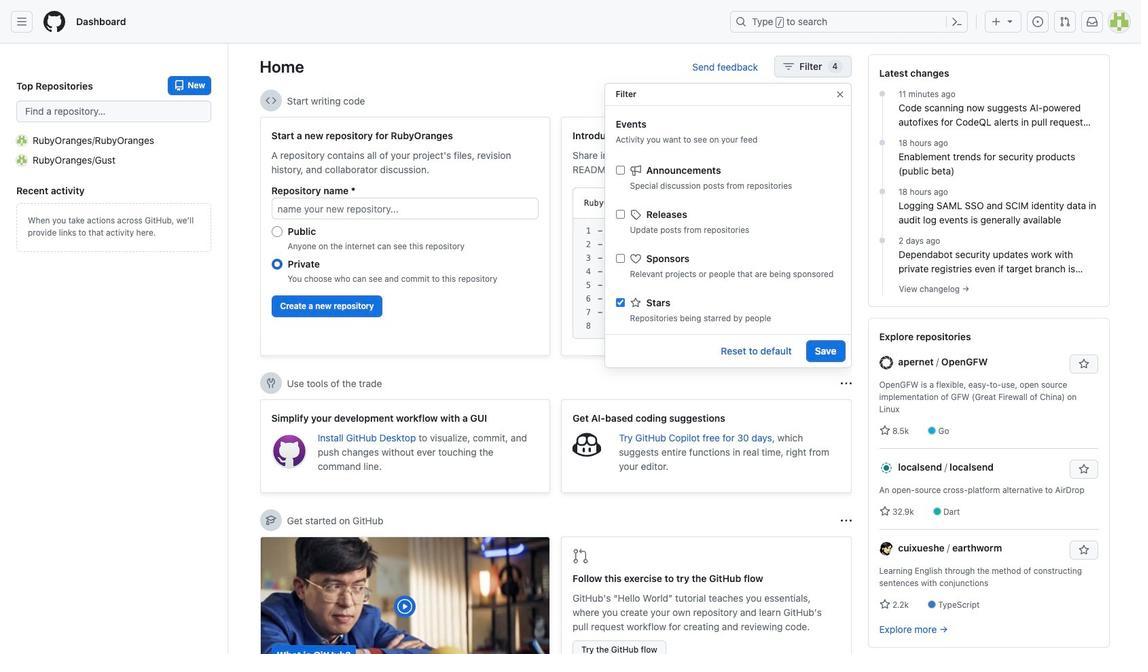 Task type: describe. For each thing, give the bounding box(es) containing it.
issue opened image
[[1033, 16, 1044, 27]]

@apernet profile image
[[880, 356, 893, 370]]

what is github? image
[[261, 537, 550, 654]]

mortar board image
[[265, 515, 276, 526]]

why am i seeing this? image for get ai-based coding suggestions element
[[841, 378, 852, 389]]

why am i seeing this? image
[[841, 515, 852, 526]]

star this repository image
[[1079, 545, 1090, 556]]

introduce yourself with a profile readme element
[[561, 117, 852, 356]]

star image for @apernet profile image
[[880, 425, 890, 436]]

rubyoranges image
[[16, 135, 27, 146]]

tools image
[[265, 378, 276, 389]]

name your new repository... text field
[[271, 198, 539, 219]]

Find a repository… text field
[[16, 101, 211, 122]]

tag image
[[630, 209, 641, 220]]

star image for @localsend profile image
[[880, 506, 890, 517]]

none radio inside start a new repository element
[[271, 259, 282, 270]]

explore element
[[868, 54, 1110, 654]]

command palette image
[[952, 16, 963, 27]]

why am i seeing this? image for introduce yourself with a profile readme element
[[841, 95, 852, 106]]

heart image
[[630, 253, 641, 264]]

what is github? element
[[260, 537, 550, 654]]

none submit inside introduce yourself with a profile readme element
[[785, 194, 829, 213]]

gust image
[[16, 155, 27, 165]]

0 vertical spatial star image
[[630, 297, 641, 308]]

play image
[[397, 599, 413, 615]]

git pull request image
[[1060, 16, 1071, 27]]

@cuixueshe profile image
[[880, 542, 893, 556]]



Task type: locate. For each thing, give the bounding box(es) containing it.
start a new repository element
[[260, 117, 550, 356]]

filter image
[[783, 61, 794, 72]]

@localsend profile image
[[880, 462, 893, 475]]

homepage image
[[43, 11, 65, 33]]

None checkbox
[[616, 210, 625, 219], [616, 298, 625, 307], [616, 210, 625, 219], [616, 298, 625, 307]]

None radio
[[271, 259, 282, 270]]

2 dot fill image from the top
[[877, 137, 888, 148]]

code image
[[265, 95, 276, 106]]

2 why am i seeing this? image from the top
[[841, 378, 852, 389]]

star image down heart image
[[630, 297, 641, 308]]

None submit
[[785, 194, 829, 213]]

star image up @cuixueshe profile image
[[880, 506, 890, 517]]

0 vertical spatial star image
[[880, 425, 890, 436]]

1 star this repository image from the top
[[1079, 359, 1090, 370]]

None radio
[[271, 226, 282, 237]]

0 vertical spatial star this repository image
[[1079, 359, 1090, 370]]

1 why am i seeing this? image from the top
[[841, 95, 852, 106]]

star image
[[880, 425, 890, 436], [880, 506, 890, 517]]

triangle down image
[[1005, 16, 1016, 26]]

dot fill image
[[877, 88, 888, 99], [877, 137, 888, 148], [877, 186, 888, 197], [877, 235, 888, 246]]

menu
[[605, 153, 851, 512]]

None checkbox
[[616, 166, 625, 175], [616, 254, 625, 263], [616, 166, 625, 175], [616, 254, 625, 263]]

star this repository image for @localsend profile image
[[1079, 464, 1090, 475]]

notifications image
[[1087, 16, 1098, 27]]

1 vertical spatial star image
[[880, 506, 890, 517]]

github desktop image
[[271, 434, 307, 469]]

explore repositories navigation
[[868, 318, 1110, 648]]

1 horizontal spatial star image
[[880, 599, 890, 610]]

1 star image from the top
[[880, 425, 890, 436]]

close menu image
[[835, 89, 846, 100]]

git pull request image
[[573, 548, 589, 565]]

star image down @cuixueshe profile image
[[880, 599, 890, 610]]

3 dot fill image from the top
[[877, 186, 888, 197]]

plus image
[[991, 16, 1002, 27]]

star this repository image for @apernet profile image
[[1079, 359, 1090, 370]]

2 star this repository image from the top
[[1079, 464, 1090, 475]]

1 dot fill image from the top
[[877, 88, 888, 99]]

0 horizontal spatial star image
[[630, 297, 641, 308]]

get ai-based coding suggestions element
[[561, 400, 852, 493]]

star image up @localsend profile image
[[880, 425, 890, 436]]

1 vertical spatial star image
[[880, 599, 890, 610]]

0 vertical spatial why am i seeing this? image
[[841, 95, 852, 106]]

star this repository image
[[1079, 359, 1090, 370], [1079, 464, 1090, 475]]

star image
[[630, 297, 641, 308], [880, 599, 890, 610]]

megaphone image
[[630, 165, 641, 176]]

1 vertical spatial why am i seeing this? image
[[841, 378, 852, 389]]

none radio inside start a new repository element
[[271, 226, 282, 237]]

why am i seeing this? image
[[841, 95, 852, 106], [841, 378, 852, 389]]

try the github flow element
[[561, 537, 852, 654]]

2 star image from the top
[[880, 506, 890, 517]]

simplify your development workflow with a gui element
[[260, 400, 550, 493]]

4 dot fill image from the top
[[877, 235, 888, 246]]

1 vertical spatial star this repository image
[[1079, 464, 1090, 475]]

Top Repositories search field
[[16, 101, 211, 122]]



Task type: vqa. For each thing, say whether or not it's contained in the screenshot.
dot fill icon
yes



